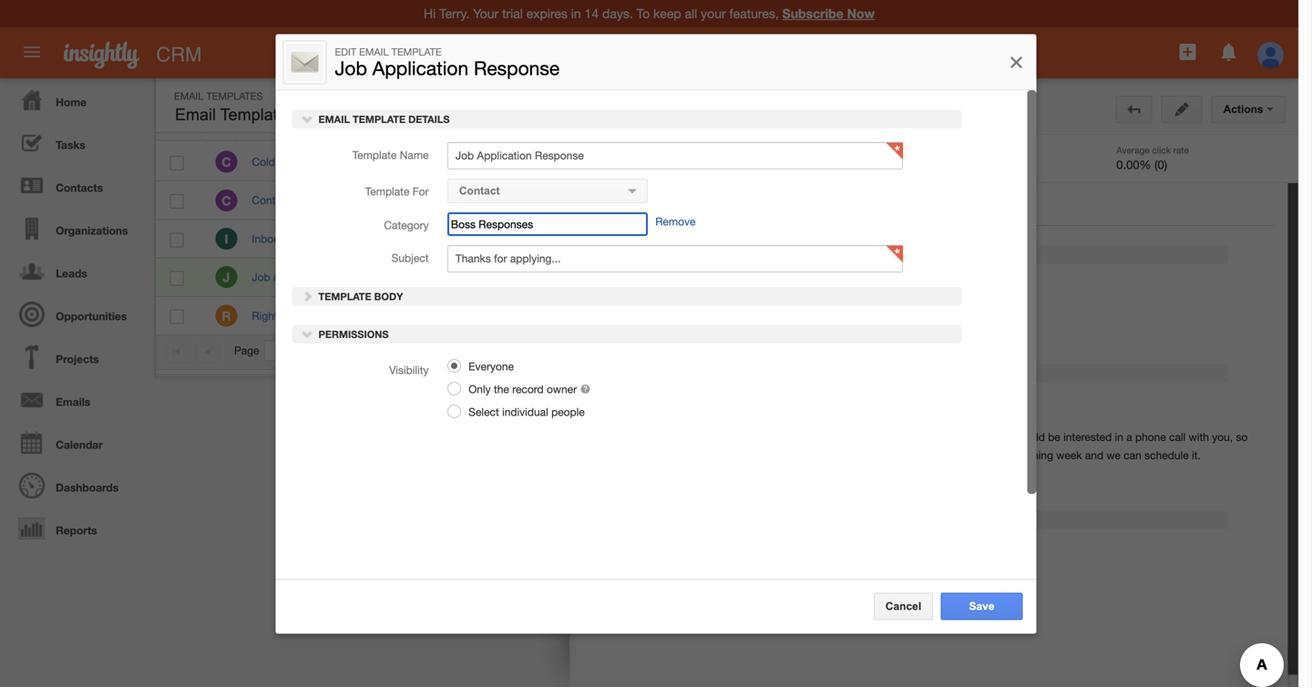 Task type: describe. For each thing, give the bounding box(es) containing it.
thanks for connecting link
[[328, 194, 437, 207]]

contact cell for j
[[602, 258, 678, 297]]

reports link
[[5, 507, 146, 549]]

0 vertical spatial templates
[[206, 90, 263, 102]]

this record will only be visible to its creator and administrators. image
[[580, 383, 591, 396]]

for for applying...
[[786, 336, 799, 349]]

2 c row from the top
[[156, 182, 1020, 220]]

posting.
[[967, 430, 1007, 443]]

dashboards link
[[5, 464, 146, 507]]

only
[[469, 383, 491, 396]]

thanks for contacting us.
[[328, 232, 452, 245]]

info
[[294, 194, 312, 207]]

16-nov-23 3:07 pm for j
[[829, 271, 925, 283]]

pm for j
[[909, 271, 925, 283]]

please
[[744, 449, 776, 461]]

can
[[1124, 449, 1142, 461]]

r row
[[156, 297, 1020, 335]]

record
[[512, 383, 544, 396]]

hiring for hiring link
[[1058, 240, 1086, 251]]

1 horizontal spatial for
[[713, 296, 729, 309]]

contact left info
[[252, 194, 291, 207]]

save button
[[941, 593, 1023, 620]]

do you have time to connect? link
[[328, 155, 474, 168]]

j link
[[215, 266, 237, 288]]

pm for i
[[909, 232, 925, 245]]

16- for j
[[829, 271, 845, 283]]

template inside edit email template job application response
[[391, 46, 442, 58]]

16-nov-23 3:07 pm for c
[[829, 155, 925, 168]]

1 horizontal spatial emails
[[993, 98, 1031, 111]]

right person link
[[252, 309, 324, 322]]

page
[[234, 344, 259, 357]]

contact info
[[252, 194, 312, 207]]

recycle bin
[[1050, 116, 1118, 128]]

new email template link
[[1105, 91, 1234, 118]]

2 0 from the left
[[765, 158, 772, 172]]

select
[[469, 406, 499, 418]]

-
[[939, 344, 943, 357]]

subject inside job application response dialog
[[391, 251, 429, 264]]

reports
[[56, 524, 97, 537]]

calendar link
[[5, 421, 146, 464]]

terry for contacting
[[404, 232, 427, 245]]

refresh list image
[[824, 98, 841, 111]]

i link
[[215, 228, 237, 250]]

right person
[[252, 309, 315, 322]]

contact
[[751, 297, 802, 309]]

Subject text field
[[447, 245, 903, 272]]

2 vertical spatial the
[[999, 449, 1014, 461]]

c link for cold email
[[215, 151, 237, 173]]

1 horizontal spatial in
[[1115, 430, 1123, 443]]

date
[[872, 117, 896, 130]]

close image
[[1007, 52, 1026, 74]]

16- for i
[[829, 232, 845, 245]]

tasks
[[56, 139, 85, 151]]

now
[[847, 6, 875, 21]]

thanks for connecting
[[328, 194, 437, 207]]

connect?
[[429, 155, 474, 168]]

details link
[[590, 197, 647, 222]]

addendum
[[1036, 429, 1090, 442]]

0% for j
[[696, 272, 711, 283]]

inbound response link
[[252, 232, 353, 245]]

projects link
[[5, 335, 146, 378]]

23 for i
[[869, 232, 881, 245]]

people
[[551, 406, 585, 418]]

1 of from the left
[[315, 344, 325, 357]]

taking
[[799, 430, 829, 443]]

sales for c
[[483, 156, 509, 168]]

crm
[[156, 43, 202, 66]]

recycle
[[1050, 116, 1097, 128]]

contact for i
[[616, 232, 655, 245]]

job inside edit email template job application response
[[335, 57, 367, 79]]

23 for j
[[869, 271, 881, 283]]

select individual people
[[465, 406, 585, 418]]

phone
[[1135, 430, 1166, 443]]

owner
[[403, 117, 437, 130]]

1 5 from the left
[[946, 344, 952, 357]]

actions button
[[1212, 96, 1286, 123]]

h
[[1035, 239, 1042, 251]]

rate
[[1173, 145, 1189, 155]]

visibility
[[389, 364, 429, 376]]

job
[[949, 430, 964, 443]]

the inside job application response dialog
[[494, 383, 509, 396]]

categories
[[1121, 165, 1186, 177]]

16-nov-23 3:07 pm cell for i
[[815, 220, 974, 258]]

thanks for thanks for applying...
[[748, 336, 783, 349]]

processing
[[979, 429, 1033, 442]]

contact cell for c
[[602, 182, 678, 220]]

sales link
[[1045, 215, 1088, 229]]

so
[[1236, 430, 1248, 443]]

1 - 5 of 5 items
[[930, 344, 1003, 357]]

you,
[[1212, 430, 1233, 443]]

type
[[666, 117, 690, 130]]

terry turtle link for connecting
[[404, 194, 457, 207]]

3:07 for i
[[884, 232, 905, 245]]

sales cell for i
[[465, 220, 602, 258]]

1 vertical spatial sales
[[1058, 216, 1084, 228]]

save
[[969, 600, 995, 612]]

dashboards
[[56, 481, 119, 494]]

show sidebar image
[[1062, 98, 1075, 111]]

1 vertical spatial a
[[821, 449, 827, 461]]

calendar
[[56, 438, 103, 451]]

subject inside row
[[327, 117, 367, 130]]

subscribe now
[[782, 6, 875, 21]]

opportunities
[[56, 310, 127, 323]]

created
[[827, 117, 869, 130]]

us.
[[437, 232, 452, 245]]

bin
[[1100, 116, 1118, 128]]

1 vertical spatial templates
[[220, 105, 295, 124]]

thanks for thanks for connecting
[[328, 194, 363, 207]]

turtle for do you have time to connect?
[[430, 155, 457, 168]]

template type open rate
[[615, 117, 746, 130]]

new email template
[[1117, 98, 1222, 111]]

thanks for thanks for contacting us.
[[328, 232, 363, 245]]

for inside job application response dialog
[[413, 185, 429, 198]]

email template details
[[316, 113, 450, 125]]

email template image
[[587, 88, 623, 125]]

you inside the thanks for taking the time to apply to our job posting. i would be interested in a phone call with you, so please suggest a few times that you are available in the coming week and we can schedule it.
[[902, 449, 920, 461]]

1 c row from the top
[[156, 143, 1020, 182]]

chevron down image
[[301, 328, 314, 340]]

suggest
[[779, 449, 818, 461]]

are
[[923, 449, 938, 461]]

we
[[1107, 449, 1121, 461]]

data
[[953, 429, 976, 442]]

2 horizontal spatial to
[[917, 430, 927, 443]]

sales for i
[[483, 233, 509, 245]]

turtle inside j row
[[430, 271, 457, 283]]

j row
[[156, 258, 1020, 297]]

call
[[1169, 430, 1186, 443]]

16-nov-23 3:07 pm cell for j
[[815, 258, 974, 297]]

1 vertical spatial template name
[[653, 276, 729, 289]]

terry turtle link for have
[[404, 155, 457, 168]]

for for connecting
[[366, 194, 379, 207]]

time inside the thanks for taking the time to apply to our job posting. i would be interested in a phone call with you, so please suggest a few times that you are available in the coming week and we can schedule it.
[[850, 430, 871, 443]]

turtle for thanks for connecting
[[430, 194, 457, 207]]

job inside j row
[[252, 271, 270, 283]]

name inside row
[[251, 117, 282, 130]]

16-nov-23 3:07 pm cell for c
[[815, 143, 974, 182]]

1 vertical spatial in
[[987, 449, 996, 461]]

subscribe
[[782, 6, 844, 21]]

template name inside job application response dialog
[[352, 148, 429, 161]]

that
[[880, 449, 899, 461]]

apply
[[887, 430, 914, 443]]

contacting
[[382, 232, 434, 245]]

terry turtle inside j row
[[404, 271, 457, 283]]

organizations link
[[5, 207, 146, 250]]

turtle for thanks for contacting us.
[[430, 232, 457, 245]]

actions
[[1223, 103, 1267, 115]]

g
[[1035, 192, 1042, 204]]

2 5 from the left
[[968, 344, 974, 357]]

email templates email templates
[[174, 90, 295, 124]]

hiring for hiring cell
[[483, 272, 512, 283]]

and
[[1085, 449, 1104, 461]]

home link
[[5, 78, 146, 121]]

details inside job application response dialog
[[408, 113, 450, 125]]

2 1 from the left
[[930, 344, 936, 357]]

all link
[[442, 39, 497, 71]]

hiring link
[[1045, 238, 1090, 253]]

home
[[56, 96, 87, 108]]

data processing addendum link
[[953, 429, 1090, 442]]



Task type: locate. For each thing, give the bounding box(es) containing it.
1 3:07 from the top
[[884, 155, 905, 168]]

row group
[[156, 143, 1020, 335]]

terry turtle link down connecting
[[404, 232, 457, 245]]

0 horizontal spatial to
[[416, 155, 426, 168]]

category up contacting
[[384, 219, 429, 231]]

1 terry turtle link from the top
[[404, 155, 457, 168]]

16- inside 'i' "row"
[[829, 232, 845, 245]]

0% cell
[[678, 143, 815, 182], [678, 220, 815, 258], [678, 258, 815, 297]]

1 horizontal spatial subject
[[391, 251, 429, 264]]

sales inside 'i' "row"
[[483, 233, 509, 245]]

16-
[[829, 155, 845, 168], [829, 232, 845, 245], [829, 271, 845, 283]]

category down all link
[[478, 117, 526, 130]]

1 16-nov-23 3:07 pm cell from the top
[[815, 143, 974, 182]]

record permissions image
[[865, 101, 882, 123]]

0 vertical spatial template for
[[365, 185, 429, 198]]

template name down subject text box
[[653, 276, 729, 289]]

1 terry turtle from the top
[[404, 155, 457, 168]]

subscribe now link
[[782, 6, 875, 21]]

3 0% from the top
[[696, 272, 711, 283]]

c link
[[215, 151, 237, 173], [215, 189, 237, 211]]

category down subject text box
[[684, 316, 729, 329]]

lead
[[616, 155, 640, 168]]

template for down the do you have time to connect? link
[[365, 185, 429, 198]]

sales down general
[[483, 233, 509, 245]]

chevron down image
[[301, 112, 314, 125]]

0 vertical spatial subject
[[327, 117, 367, 130]]

c row down lead
[[156, 182, 1020, 220]]

sales up general
[[483, 156, 509, 168]]

2 horizontal spatial subject
[[692, 336, 729, 349]]

0 vertical spatial emails
[[993, 98, 1031, 111]]

1 vertical spatial for
[[713, 296, 729, 309]]

1 terry from the top
[[404, 155, 427, 168]]

job right 'j' link
[[252, 271, 270, 283]]

Search this list... text field
[[598, 91, 803, 118]]

c for contact info
[[222, 193, 231, 208]]

2 16-nov-23 3:07 pm from the top
[[829, 232, 925, 245]]

cold
[[252, 155, 275, 168]]

for left connecting
[[366, 194, 379, 207]]

job right email template icon
[[635, 101, 667, 123]]

for
[[413, 185, 429, 198], [713, 296, 729, 309]]

navigation containing home
[[0, 78, 146, 549]]

c link up i 'link'
[[215, 189, 237, 211]]

1 horizontal spatial time
[[850, 430, 871, 443]]

1 horizontal spatial name
[[400, 148, 429, 161]]

2 sales cell from the top
[[465, 220, 602, 258]]

templates
[[206, 90, 263, 102], [220, 105, 295, 124]]

1 0% from the top
[[696, 156, 711, 168]]

nov- inside j row
[[845, 271, 869, 283]]

of 1
[[315, 344, 334, 357]]

2 vertical spatial 16-nov-23 3:07 pm
[[829, 271, 925, 283]]

terry turtle link down "us." at the top
[[404, 271, 457, 283]]

contact down details link
[[616, 232, 655, 245]]

2 16- from the top
[[829, 232, 845, 245]]

0 vertical spatial sales cell
[[465, 143, 602, 182]]

remove
[[655, 215, 696, 228]]

0 horizontal spatial 0
[[590, 158, 596, 172]]

1 vertical spatial c link
[[215, 189, 237, 211]]

4 terry from the top
[[404, 271, 427, 283]]

hiring down contact
[[748, 316, 776, 329]]

column header
[[973, 107, 1019, 141]]

terry for have
[[404, 155, 427, 168]]

0% cell for c
[[678, 143, 815, 182]]

1 contact cell from the top
[[602, 182, 678, 220]]

0 horizontal spatial template name
[[352, 148, 429, 161]]

times
[[851, 449, 877, 461]]

1 vertical spatial you
[[902, 449, 920, 461]]

coming
[[1017, 449, 1053, 461]]

0 vertical spatial template name
[[352, 148, 429, 161]]

2 pm from the top
[[909, 232, 925, 245]]

application
[[372, 57, 469, 79], [673, 101, 769, 123], [273, 271, 328, 283], [769, 276, 824, 289]]

details up 'i' "row"
[[600, 201, 637, 214]]

2 vertical spatial hiring
[[748, 316, 776, 329]]

thanks for applying...
[[748, 336, 853, 349]]

terry turtle link inside 'i' "row"
[[404, 232, 457, 245]]

the up few on the bottom of page
[[832, 430, 847, 443]]

1 turtle from the top
[[430, 155, 457, 168]]

notifications image
[[1218, 41, 1240, 63]]

pm for c
[[909, 155, 925, 168]]

0.00%
[[1116, 158, 1151, 172]]

schedule
[[1145, 449, 1189, 461]]

nov- for j
[[845, 271, 869, 283]]

i inside the thanks for taking the time to apply to our job posting. i would be interested in a phone call with you, so please suggest a few times that you are available in the coming week and we can schedule it.
[[1010, 430, 1012, 443]]

emails link down projects
[[5, 378, 146, 421]]

for left applying...
[[786, 336, 799, 349]]

2 23 from the top
[[869, 232, 881, 245]]

thanks up please
[[744, 430, 780, 443]]

leads link
[[5, 250, 146, 293]]

contact down connect?
[[459, 184, 500, 197]]

0 vertical spatial details
[[408, 113, 450, 125]]

1 horizontal spatial 0
[[765, 158, 772, 172]]

terry turtle for have
[[404, 155, 457, 168]]

1 sales cell from the top
[[465, 143, 602, 182]]

body
[[374, 291, 403, 303]]

pm inside 'i' "row"
[[909, 232, 925, 245]]

sales cell for c
[[465, 143, 602, 182]]

Search all data.... text field
[[497, 38, 856, 71]]

0 vertical spatial a
[[1126, 430, 1132, 443]]

response inside edit email template job application response
[[474, 57, 560, 79]]

right
[[252, 309, 278, 322]]

0% for c
[[696, 156, 711, 168]]

name up cold
[[251, 117, 282, 130]]

cancel
[[886, 600, 921, 612]]

0 horizontal spatial name
[[251, 117, 282, 130]]

2 0% from the top
[[696, 233, 711, 245]]

the
[[494, 383, 509, 396], [832, 430, 847, 443], [999, 449, 1014, 461]]

0 horizontal spatial template for
[[365, 185, 429, 198]]

2 0% cell from the top
[[678, 220, 815, 258]]

nov- for i
[[845, 232, 869, 245]]

3 3:07 from the top
[[884, 271, 905, 283]]

details inside details link
[[600, 201, 637, 214]]

1 vertical spatial category
[[384, 219, 429, 231]]

1 vertical spatial emails link
[[5, 378, 146, 421]]

terry left "us." at the top
[[404, 232, 427, 245]]

3 terry turtle from the top
[[404, 232, 457, 245]]

2 vertical spatial nov-
[[845, 271, 869, 283]]

individual
[[502, 406, 548, 418]]

1 c link from the top
[[215, 151, 237, 173]]

contact inside j row
[[616, 271, 655, 283]]

23
[[869, 155, 881, 168], [869, 232, 881, 245], [869, 271, 881, 283]]

1 vertical spatial the
[[832, 430, 847, 443]]

1 vertical spatial i
[[1010, 430, 1012, 443]]

0 vertical spatial 0%
[[696, 156, 711, 168]]

contacts link
[[5, 164, 146, 207]]

nov- for c
[[845, 155, 869, 168]]

c up i 'link'
[[222, 193, 231, 208]]

16-nov-23 3:07 pm cell
[[815, 143, 974, 182], [815, 220, 974, 258], [815, 258, 974, 297]]

time right have
[[392, 155, 413, 168]]

2 3:07 from the top
[[884, 232, 905, 245]]

3:07 for c
[[884, 155, 905, 168]]

1 horizontal spatial details
[[600, 201, 637, 214]]

application inside edit email template job application response
[[372, 57, 469, 79]]

cell
[[974, 143, 1020, 182], [678, 182, 815, 220], [815, 182, 974, 220], [974, 182, 1020, 220], [974, 220, 1020, 258], [156, 258, 201, 297], [314, 258, 390, 297], [974, 258, 1020, 297], [314, 297, 390, 335], [390, 297, 465, 335], [465, 297, 602, 335], [602, 297, 678, 335], [678, 297, 815, 335], [815, 297, 974, 335], [974, 297, 1020, 335]]

2 horizontal spatial category
[[684, 316, 729, 329]]

thanks down do
[[328, 194, 363, 207]]

do you have time to connect?
[[328, 155, 474, 168]]

thanks for contacting us. link
[[328, 232, 452, 245]]

0 vertical spatial 16-nov-23 3:07 pm
[[829, 155, 925, 168]]

nov- inside 'i' "row"
[[845, 232, 869, 245]]

click
[[1152, 145, 1171, 155]]

name down subject text box
[[700, 276, 729, 289]]

c link for contact info
[[215, 189, 237, 211]]

1 horizontal spatial template for
[[665, 296, 729, 309]]

template inside row
[[615, 117, 663, 130]]

1 1 from the left
[[328, 344, 334, 357]]

to left 'our'
[[917, 430, 927, 443]]

3 nov- from the top
[[845, 271, 869, 283]]

2 vertical spatial name
[[700, 276, 729, 289]]

0 horizontal spatial the
[[494, 383, 509, 396]]

sales cell down general
[[465, 220, 602, 258]]

0 vertical spatial emails link
[[959, 91, 1043, 118]]

2 horizontal spatial hiring
[[1058, 240, 1086, 251]]

0 vertical spatial you
[[345, 155, 363, 168]]

0 horizontal spatial emails link
[[5, 378, 146, 421]]

name down owner
[[400, 148, 429, 161]]

2 c from the top
[[222, 193, 231, 208]]

to left connect?
[[416, 155, 426, 168]]

job application response dialog
[[276, 34, 1037, 683]]

16- for c
[[829, 155, 845, 168]]

0% cell up thanks for applying...
[[678, 258, 815, 297]]

category inside row
[[478, 117, 526, 130]]

0 horizontal spatial of
[[315, 344, 325, 357]]

1 vertical spatial emails
[[56, 395, 90, 408]]

contact inside 'i' "row"
[[616, 232, 655, 245]]

template for down subject text box
[[665, 296, 729, 309]]

email template
[[635, 90, 718, 102]]

0 horizontal spatial for
[[413, 185, 429, 198]]

name inside job application response dialog
[[400, 148, 429, 161]]

16-nov-23 3:07 pm inside 'i' "row"
[[829, 232, 925, 245]]

response inside 'i' "row"
[[295, 232, 344, 245]]

0 horizontal spatial you
[[345, 155, 363, 168]]

for inside 'i' "row"
[[366, 232, 379, 245]]

0 horizontal spatial details
[[408, 113, 450, 125]]

3 16- from the top
[[829, 271, 845, 283]]

contact down the lead cell
[[616, 194, 655, 207]]

of down permissions on the top left of page
[[315, 344, 325, 357]]

2 horizontal spatial the
[[999, 449, 1014, 461]]

everyone
[[465, 360, 514, 373]]

hiring down sales link
[[1058, 240, 1086, 251]]

template name
[[352, 148, 429, 161], [653, 276, 729, 289]]

c row
[[156, 143, 1020, 182], [156, 182, 1020, 220]]

2 vertical spatial sales
[[483, 233, 509, 245]]

thanks for thanks for taking the time to apply to our job posting. i would be interested in a phone call with you, so please suggest a few times that you are available in the coming week and we can schedule it.
[[744, 430, 780, 443]]

emails link down close image
[[959, 91, 1043, 118]]

you left are
[[902, 449, 920, 461]]

all
[[460, 48, 474, 62]]

connecting
[[382, 194, 437, 207]]

i left would
[[1010, 430, 1012, 443]]

1 horizontal spatial you
[[902, 449, 920, 461]]

for inside the thanks for taking the time to apply to our job posting. i would be interested in a phone call with you, so please suggest a few times that you are available in the coming week and we can schedule it.
[[783, 430, 796, 443]]

cold email link
[[252, 155, 314, 168]]

week
[[1056, 449, 1082, 461]]

1 left -
[[930, 344, 936, 357]]

0% inside 'i' "row"
[[696, 233, 711, 245]]

3 turtle from the top
[[430, 232, 457, 245]]

cold email
[[252, 155, 305, 168]]

a left few on the bottom of page
[[821, 449, 827, 461]]

a up "can"
[[1126, 430, 1132, 443]]

owner
[[547, 383, 577, 396]]

0 vertical spatial category
[[478, 117, 526, 130]]

None checkbox
[[169, 116, 183, 131]]

c link left cold
[[215, 151, 237, 173]]

in up we
[[1115, 430, 1123, 443]]

terry turtle down owner
[[404, 155, 457, 168]]

job application response inside j row
[[252, 271, 380, 283]]

turtle down connecting
[[430, 232, 457, 245]]

pm inside j row
[[909, 271, 925, 283]]

2 nov- from the top
[[845, 232, 869, 245]]

thanks inside 'i' "row"
[[328, 232, 363, 245]]

of right -
[[955, 344, 965, 357]]

turtle inside 'i' "row"
[[430, 232, 457, 245]]

1 horizontal spatial a
[[1126, 430, 1132, 443]]

contact for c
[[616, 194, 655, 207]]

1 vertical spatial nov-
[[845, 232, 869, 245]]

hiring down general
[[483, 272, 512, 283]]

category inside job application response dialog
[[384, 219, 429, 231]]

general
[[483, 195, 520, 207]]

16- inside j row
[[829, 271, 845, 283]]

sales up hiring link
[[1058, 216, 1084, 228]]

terry down contacting
[[404, 271, 427, 283]]

0 vertical spatial name
[[251, 117, 282, 130]]

3 pm from the top
[[909, 271, 925, 283]]

projects
[[56, 353, 99, 365]]

lead cell
[[602, 143, 678, 182]]

j
[[223, 270, 230, 285]]

terry turtle for contacting
[[404, 232, 457, 245]]

0 vertical spatial c
[[222, 155, 231, 170]]

1 16-nov-23 3:07 pm from the top
[[829, 155, 925, 168]]

time inside row group
[[392, 155, 413, 168]]

emails
[[993, 98, 1031, 111], [56, 395, 90, 408]]

response inside j row
[[331, 271, 380, 283]]

2 vertical spatial 0%
[[696, 272, 711, 283]]

3 16-nov-23 3:07 pm cell from the top
[[815, 258, 974, 297]]

s
[[1035, 216, 1042, 227]]

1 23 from the top
[[869, 155, 881, 168]]

1 vertical spatial 0%
[[696, 233, 711, 245]]

available
[[941, 449, 984, 461]]

i up 'j' link
[[224, 231, 228, 246]]

1 vertical spatial 23
[[869, 232, 881, 245]]

1 vertical spatial 16-nov-23 3:07 pm
[[829, 232, 925, 245]]

thanks
[[328, 194, 363, 207], [328, 232, 363, 245], [748, 336, 783, 349], [744, 430, 780, 443]]

0 horizontal spatial emails
[[56, 395, 90, 408]]

opportunities link
[[5, 293, 146, 335]]

0% cell for i
[[678, 220, 815, 258]]

2 vertical spatial subject
[[692, 336, 729, 349]]

r link
[[215, 305, 237, 327]]

terry up contacting
[[404, 194, 427, 207]]

pm
[[909, 155, 925, 168], [909, 232, 925, 245], [909, 271, 925, 283]]

c left cold
[[222, 155, 231, 170]]

terry turtle link up "us." at the top
[[404, 194, 457, 207]]

c for cold email
[[222, 155, 231, 170]]

5 right -
[[946, 344, 952, 357]]

hiring cell
[[465, 258, 602, 297]]

rate
[[722, 117, 746, 130]]

1 horizontal spatial of
[[955, 344, 965, 357]]

terry turtle inside 'i' "row"
[[404, 232, 457, 245]]

3:07 inside j row
[[884, 271, 905, 283]]

1 down permissions on the top left of page
[[328, 344, 334, 357]]

applying...
[[802, 336, 853, 349]]

of
[[315, 344, 325, 357], [955, 344, 965, 357]]

2 vertical spatial 16-
[[829, 271, 845, 283]]

3 terry turtle link from the top
[[404, 232, 457, 245]]

0 left lead
[[590, 158, 596, 172]]

0% cell down the rate
[[678, 143, 815, 182]]

2 terry turtle link from the top
[[404, 194, 457, 207]]

open
[[691, 117, 719, 130]]

sales cell up general
[[465, 143, 602, 182]]

hiring inside cell
[[483, 272, 512, 283]]

row
[[156, 107, 1019, 141]]

1 horizontal spatial template name
[[653, 276, 729, 289]]

1
[[328, 344, 334, 357], [930, 344, 936, 357]]

0% for i
[[696, 233, 711, 245]]

terry turtle link down owner
[[404, 155, 457, 168]]

1 horizontal spatial 1
[[930, 344, 936, 357]]

1 c from the top
[[222, 155, 231, 170]]

sales
[[483, 156, 509, 168], [1058, 216, 1084, 228], [483, 233, 509, 245]]

0 vertical spatial nov-
[[845, 155, 869, 168]]

terry for connecting
[[404, 194, 427, 207]]

0% inside j row
[[696, 272, 711, 283]]

terry turtle for connecting
[[404, 194, 457, 207]]

contact
[[459, 184, 500, 197], [252, 194, 291, 207], [616, 194, 655, 207], [616, 232, 655, 245], [616, 271, 655, 283]]

None checkbox
[[170, 156, 184, 170], [170, 194, 184, 209], [170, 233, 184, 247], [170, 271, 184, 286], [170, 310, 184, 324], [170, 156, 184, 170], [170, 194, 184, 209], [170, 233, 184, 247], [170, 271, 184, 286], [170, 310, 184, 324]]

template name down email template details
[[352, 148, 429, 161]]

1 pm from the top
[[909, 155, 925, 168]]

1 horizontal spatial emails link
[[959, 91, 1043, 118]]

thanks down contact
[[748, 336, 783, 349]]

3 16-nov-23 3:07 pm from the top
[[829, 271, 925, 283]]

subject left thanks for applying...
[[692, 336, 729, 349]]

contact inside button
[[459, 184, 500, 197]]

subject right chevron down image
[[327, 117, 367, 130]]

in down posting.
[[987, 449, 996, 461]]

4 turtle from the top
[[430, 271, 457, 283]]

turtle down "us." at the top
[[430, 271, 457, 283]]

None radio
[[447, 359, 461, 373], [447, 382, 461, 396], [447, 405, 461, 418], [447, 359, 461, 373], [447, 382, 461, 396], [447, 405, 461, 418]]

thanks up job application response link
[[328, 232, 363, 245]]

23 inside j row
[[869, 271, 881, 283]]

application inside j row
[[273, 271, 328, 283]]

emails link
[[959, 91, 1043, 118], [5, 378, 146, 421]]

0 vertical spatial pm
[[909, 155, 925, 168]]

data processing addendum
[[953, 429, 1090, 442]]

contact for j
[[616, 271, 655, 283]]

0 vertical spatial time
[[392, 155, 413, 168]]

0 vertical spatial hiring
[[1058, 240, 1086, 251]]

email template categories
[[1032, 165, 1186, 177]]

0 horizontal spatial hiring
[[483, 272, 512, 283]]

1 horizontal spatial hiring
[[748, 316, 776, 329]]

0 horizontal spatial i
[[224, 231, 228, 246]]

2 vertical spatial 23
[[869, 271, 881, 283]]

terry inside j row
[[404, 271, 427, 283]]

1 vertical spatial details
[[600, 201, 637, 214]]

contact down 'i' "row"
[[616, 271, 655, 283]]

none field inside job application response dialog
[[447, 212, 648, 236]]

job up email template details
[[335, 57, 367, 79]]

terry inside 'i' "row"
[[404, 232, 427, 245]]

16-nov-23 3:07 pm for i
[[829, 232, 925, 245]]

navigation
[[0, 78, 146, 549]]

0 horizontal spatial category
[[384, 219, 429, 231]]

sales cell
[[465, 143, 602, 182], [465, 220, 602, 258]]

3:07 inside 'i' "row"
[[884, 232, 905, 245]]

2 vertical spatial category
[[684, 316, 729, 329]]

1 horizontal spatial i
[[1010, 430, 1012, 443]]

job application response
[[635, 101, 860, 123], [252, 271, 380, 283], [748, 276, 876, 289]]

1 horizontal spatial to
[[875, 430, 884, 443]]

general cell
[[465, 182, 602, 220]]

our
[[930, 430, 946, 443]]

23 inside 'i' "row"
[[869, 232, 881, 245]]

to up that
[[875, 430, 884, 443]]

the right the only
[[494, 383, 509, 396]]

for up the suggest
[[783, 430, 796, 443]]

the down "processing"
[[999, 449, 1014, 461]]

i row
[[156, 220, 1020, 258]]

0 horizontal spatial a
[[821, 449, 827, 461]]

3:07 for j
[[884, 271, 905, 283]]

contact cell for i
[[602, 220, 678, 258]]

Name text field
[[447, 142, 903, 169]]

tasks link
[[5, 121, 146, 164]]

to
[[416, 155, 426, 168], [875, 430, 884, 443], [917, 430, 927, 443]]

for for taking
[[783, 430, 796, 443]]

4 terry turtle link from the top
[[404, 271, 457, 283]]

1 nov- from the top
[[845, 155, 869, 168]]

row group containing c
[[156, 143, 1020, 335]]

3 contact cell from the top
[[602, 258, 678, 297]]

emails up calendar link
[[56, 395, 90, 408]]

2 16-nov-23 3:07 pm cell from the top
[[815, 220, 974, 258]]

for left contact
[[713, 296, 729, 309]]

5 left items
[[968, 344, 974, 357]]

4 terry turtle from the top
[[404, 271, 457, 283]]

details
[[408, 113, 450, 125], [600, 201, 637, 214]]

subject down contacting
[[391, 251, 429, 264]]

1 0 from the left
[[590, 158, 596, 172]]

2 horizontal spatial name
[[700, 276, 729, 289]]

template for
[[365, 185, 429, 198], [665, 296, 729, 309]]

0 horizontal spatial in
[[987, 449, 996, 461]]

you right do
[[345, 155, 363, 168]]

terry turtle up "us." at the top
[[404, 194, 457, 207]]

0 vertical spatial for
[[413, 185, 429, 198]]

template body
[[316, 291, 403, 303]]

new
[[1117, 98, 1140, 111]]

0 horizontal spatial subject
[[327, 117, 367, 130]]

edit
[[335, 46, 356, 58]]

terry turtle down "us." at the top
[[404, 271, 457, 283]]

email inside edit email template job application response
[[359, 46, 389, 58]]

details up connect?
[[408, 113, 450, 125]]

2 of from the left
[[955, 344, 965, 357]]

2 terry turtle from the top
[[404, 194, 457, 207]]

emails down close image
[[993, 98, 1031, 111]]

1 vertical spatial hiring
[[483, 272, 512, 283]]

email inside row group
[[278, 155, 305, 168]]

i inside i 'link'
[[224, 231, 228, 246]]

turtle down owner
[[430, 155, 457, 168]]

3 23 from the top
[[869, 271, 881, 283]]

0% cell for j
[[678, 258, 815, 297]]

0 down search this list... text box
[[765, 158, 772, 172]]

row containing name
[[156, 107, 1019, 141]]

turtle up "us." at the top
[[430, 194, 457, 207]]

16-nov-23 3:07 pm inside j row
[[829, 271, 925, 283]]

1 vertical spatial 16-
[[829, 232, 845, 245]]

inbound
[[252, 232, 292, 245]]

thanks inside the thanks for taking the time to apply to our job posting. i would be interested in a phone call with you, so please suggest a few times that you are available in the coming week and we can schedule it.
[[744, 430, 780, 443]]

0 vertical spatial in
[[1115, 430, 1123, 443]]

0 vertical spatial c link
[[215, 151, 237, 173]]

template for inside job application response dialog
[[365, 185, 429, 198]]

1 vertical spatial name
[[400, 148, 429, 161]]

would
[[1015, 430, 1045, 443]]

terry turtle down connecting
[[404, 232, 457, 245]]

2 c link from the top
[[215, 189, 237, 211]]

in
[[1115, 430, 1123, 443], [987, 449, 996, 461]]

None field
[[447, 212, 648, 236]]

contact cell
[[602, 182, 678, 220], [602, 220, 678, 258], [602, 258, 678, 297]]

0 vertical spatial 16-
[[829, 155, 845, 168]]

items
[[977, 344, 1003, 357]]

2 terry from the top
[[404, 194, 427, 207]]

organizations
[[56, 224, 128, 237]]

time up times
[[850, 430, 871, 443]]

1 0% cell from the top
[[678, 143, 815, 182]]

0 vertical spatial the
[[494, 383, 509, 396]]

3 0% cell from the top
[[678, 258, 815, 297]]

for left contacting
[[366, 232, 379, 245]]

for for contacting
[[366, 232, 379, 245]]

c
[[222, 155, 231, 170], [222, 193, 231, 208]]

2 turtle from the top
[[430, 194, 457, 207]]

3 terry from the top
[[404, 232, 427, 245]]

1 horizontal spatial category
[[478, 117, 526, 130]]

2 contact cell from the top
[[602, 220, 678, 258]]

job up contact
[[748, 276, 766, 289]]

1 horizontal spatial 5
[[968, 344, 974, 357]]

for down the do you have time to connect? link
[[413, 185, 429, 198]]

terry turtle link for contacting
[[404, 232, 457, 245]]

0 vertical spatial 3:07
[[884, 155, 905, 168]]

chevron right image
[[301, 290, 314, 303]]

c row up details link
[[156, 143, 1020, 182]]

23 for c
[[869, 155, 881, 168]]

0% cell up contact
[[678, 220, 815, 258]]

1 16- from the top
[[829, 155, 845, 168]]

0%
[[696, 156, 711, 168], [696, 233, 711, 245], [696, 272, 711, 283]]

terry left connect?
[[404, 155, 427, 168]]

0 horizontal spatial 5
[[946, 344, 952, 357]]



Task type: vqa. For each thing, say whether or not it's contained in the screenshot.
third Started
no



